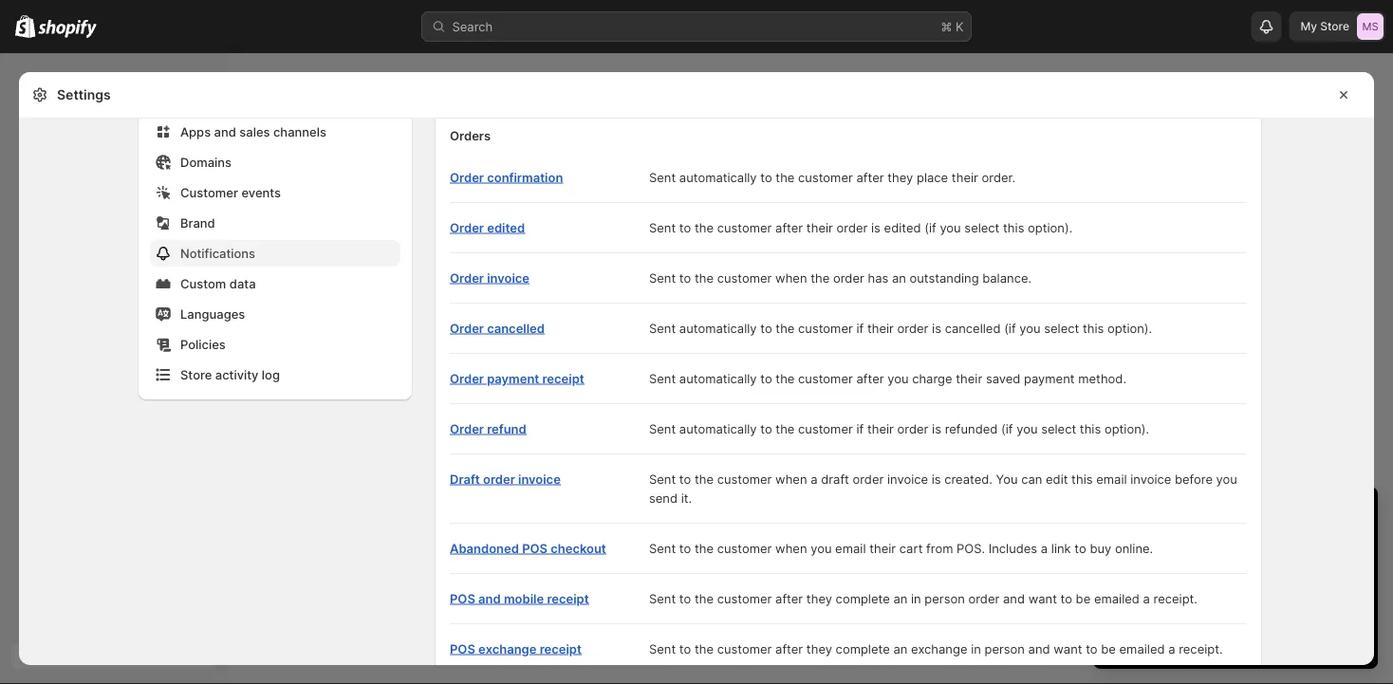 Task type: vqa. For each thing, say whether or not it's contained in the screenshot.
Mark Add Sharing Details As Done Image
no



Task type: describe. For each thing, give the bounding box(es) containing it.
a down $20
[[1143, 591, 1150, 606]]

abandoned pos checkout
[[450, 541, 606, 556]]

settings
[[57, 87, 111, 103]]

after you connect or buy a custom domain
[[1127, 576, 1345, 610]]

they for exchange
[[806, 642, 832, 656]]

months
[[1165, 557, 1209, 572]]

order edited
[[450, 220, 525, 235]]

mobile
[[504, 591, 544, 606]]

apps and sales channels
[[180, 124, 326, 139]]

method.
[[1078, 371, 1126, 386]]

cart
[[899, 541, 923, 556]]

buy inside after you connect or buy a custom domain
[[1313, 576, 1334, 591]]

1 cancelled from the left
[[487, 321, 545, 335]]

draft order invoice link
[[450, 472, 561, 486]]

$20 credit
[[1127, 576, 1187, 591]]

emailed for sent to the customer after they complete an exchange in person and want to be emailed a receipt.
[[1119, 642, 1165, 656]]

2 edited from the left
[[884, 220, 921, 235]]

policies link
[[150, 331, 400, 358]]

order cancelled
[[450, 321, 545, 335]]

sent automatically to the customer after they place their order.
[[649, 170, 1016, 185]]

their down sent automatically to the customer after they place their order.
[[806, 220, 833, 235]]

0 vertical spatial in
[[911, 591, 921, 606]]

brand
[[180, 215, 215, 230]]

order confirmation
[[450, 170, 563, 185]]

your trial just started button
[[1093, 487, 1378, 527]]

emailed for sent to the customer after they complete an in person order and want to be emailed a receipt.
[[1094, 591, 1140, 606]]

is up has
[[871, 220, 881, 235]]

apps
[[180, 124, 211, 139]]

order edited link
[[450, 220, 525, 235]]

order confirmation link
[[450, 170, 563, 185]]

you inside sent to the customer when a draft order invoice is created. you can edit this email invoice before you send it.
[[1216, 472, 1237, 486]]

pick your plan link
[[1112, 623, 1359, 650]]

first 3 months for $1/month
[[1127, 557, 1287, 572]]

2 exchange from the left
[[911, 642, 967, 656]]

select for cancelled
[[1044, 321, 1079, 335]]

customer
[[180, 185, 238, 200]]

pick your plan
[[1197, 630, 1274, 643]]

0 vertical spatial (if
[[925, 220, 936, 235]]

your
[[1223, 630, 1248, 643]]

be for person
[[1101, 642, 1116, 656]]

receipt for pos exchange receipt
[[540, 642, 582, 656]]

is left refunded
[[932, 421, 941, 436]]

sent to the customer after they complete an exchange in person and want to be emailed a receipt.
[[649, 642, 1223, 656]]

order refund
[[450, 421, 526, 436]]

or
[[1297, 576, 1309, 591]]

saved
[[986, 371, 1021, 386]]

receipt. for sent to the customer after they complete an in person order and want to be emailed a receipt.
[[1154, 591, 1198, 606]]

edit
[[1046, 472, 1068, 486]]

a inside sent to the customer when a draft order invoice is created. you can edit this email invoice before you send it.
[[811, 472, 818, 486]]

order payment receipt
[[450, 371, 584, 386]]

sent for sent to the customer when you email their cart from pos. includes a link to buy online.
[[649, 541, 676, 556]]

abandoned
[[450, 541, 519, 556]]

you inside after you connect or buy a custom domain
[[1222, 576, 1243, 591]]

pick
[[1197, 630, 1220, 643]]

draft order invoice
[[450, 472, 561, 486]]

refund
[[487, 421, 526, 436]]

custom data link
[[150, 270, 400, 297]]

first
[[1127, 557, 1150, 572]]

my store image
[[1357, 13, 1384, 40]]

when for you
[[775, 541, 807, 556]]

1 horizontal spatial in
[[971, 642, 981, 656]]

can
[[1021, 472, 1042, 486]]

automatically for sent automatically to the customer if their order is cancelled (if you select this option).
[[679, 321, 757, 335]]

paid
[[1181, 538, 1206, 553]]

events
[[241, 185, 281, 200]]

order for order edited
[[450, 220, 484, 235]]

sent to the customer when the order has an outstanding balance.
[[649, 270, 1032, 285]]

$1/month
[[1232, 557, 1287, 572]]

started
[[1235, 503, 1300, 527]]

if for refunded
[[856, 421, 864, 436]]

store activity log link
[[150, 362, 400, 388]]

sent for sent to the customer after they complete an exchange in person and want to be emailed a receipt.
[[649, 642, 676, 656]]

0 horizontal spatial email
[[835, 541, 866, 556]]

⌘
[[941, 19, 952, 34]]

confirmation
[[487, 170, 563, 185]]

sent for sent automatically to the customer after you charge their saved payment method.
[[649, 371, 676, 386]]

pos exchange receipt link
[[450, 642, 582, 656]]

your
[[1112, 503, 1153, 527]]

your trial just started
[[1112, 503, 1300, 527]]

their left saved
[[956, 371, 982, 386]]

custom
[[180, 276, 226, 291]]

order inside sent to the customer when a draft order invoice is created. you can edit this email invoice before you send it.
[[853, 472, 884, 486]]

channels
[[273, 124, 326, 139]]

online.
[[1115, 541, 1153, 556]]

1 horizontal spatial plan
[[1251, 630, 1274, 643]]

is up charge
[[932, 321, 941, 335]]

pos and mobile receipt
[[450, 591, 589, 606]]

log
[[262, 367, 280, 382]]

this up method.
[[1083, 321, 1104, 335]]

sent automatically to the customer if their order is cancelled (if you select this option).
[[649, 321, 1152, 335]]

a left paid
[[1170, 538, 1177, 553]]

order for order confirmation
[[450, 170, 484, 185]]

sent to the customer when a draft order invoice is created. you can edit this email invoice before you send it.
[[649, 472, 1237, 505]]

charge
[[912, 371, 952, 386]]

you up can
[[1017, 421, 1038, 436]]

sent for sent to the customer after their order is edited (if you select this option).
[[649, 220, 676, 235]]

be for order
[[1076, 591, 1091, 606]]

option). for sent automatically to the customer if their order is refunded (if you select this option).
[[1105, 421, 1149, 436]]

want for person
[[1054, 642, 1082, 656]]

customer events
[[180, 185, 281, 200]]

invoice down refund
[[518, 472, 561, 486]]

their right place
[[952, 170, 978, 185]]

order.
[[982, 170, 1016, 185]]

a left link
[[1041, 541, 1048, 556]]

complete for in
[[836, 591, 890, 606]]

their down has
[[867, 321, 894, 335]]

languages link
[[150, 301, 400, 327]]

store activity log
[[180, 367, 280, 382]]

notifications
[[180, 246, 255, 260]]

sales
[[239, 124, 270, 139]]

1 exchange from the left
[[478, 642, 537, 656]]

a left pick
[[1168, 642, 1175, 656]]

get:
[[1263, 538, 1285, 553]]

refunded
[[945, 421, 998, 436]]

1 vertical spatial receipt
[[547, 591, 589, 606]]

sent for sent to the customer after they complete an in person order and want to be emailed a receipt.
[[649, 591, 676, 606]]

an for exchange
[[893, 642, 908, 656]]

my store
[[1301, 19, 1349, 33]]

complete for exchange
[[836, 642, 890, 656]]

0 horizontal spatial plan
[[1209, 538, 1234, 553]]

you
[[996, 472, 1018, 486]]

after inside after you connect or buy a custom domain
[[1191, 576, 1219, 591]]

search
[[452, 19, 493, 34]]

sent automatically to the customer after you charge their saved payment method.
[[649, 371, 1126, 386]]

just
[[1197, 503, 1229, 527]]

sent for sent automatically to the customer if their order is refunded (if you select this option).
[[649, 421, 676, 436]]

2 cancelled from the left
[[945, 321, 1001, 335]]

balance.
[[982, 270, 1032, 285]]

you down balance.
[[1019, 321, 1041, 335]]

draft
[[821, 472, 849, 486]]



Task type: locate. For each thing, give the bounding box(es) containing it.
email
[[1096, 472, 1127, 486], [835, 541, 866, 556]]

2 when from the top
[[775, 472, 807, 486]]

pos for and
[[450, 591, 475, 606]]

settings dialog
[[19, 0, 1374, 684]]

if for cancelled
[[856, 321, 864, 335]]

you
[[940, 220, 961, 235], [1019, 321, 1041, 335], [887, 371, 909, 386], [1017, 421, 1038, 436], [1216, 472, 1237, 486], [811, 541, 832, 556], [1222, 576, 1243, 591]]

a
[[811, 472, 818, 486], [1170, 538, 1177, 553], [1041, 541, 1048, 556], [1338, 576, 1345, 591], [1143, 591, 1150, 606], [1168, 642, 1175, 656]]

2 vertical spatial when
[[775, 541, 807, 556]]

1 vertical spatial when
[[775, 472, 807, 486]]

cancelled down outstanding
[[945, 321, 1001, 335]]

0 vertical spatial buy
[[1090, 541, 1111, 556]]

sent for sent automatically to the customer after they place their order.
[[649, 170, 676, 185]]

receipt down order cancelled
[[542, 371, 584, 386]]

languages
[[180, 307, 245, 321]]

(if right refunded
[[1001, 421, 1013, 436]]

1 sent from the top
[[649, 170, 676, 185]]

order invoice
[[450, 270, 530, 285]]

10 sent from the top
[[649, 642, 676, 656]]

receipt
[[542, 371, 584, 386], [547, 591, 589, 606], [540, 642, 582, 656]]

0 horizontal spatial be
[[1076, 591, 1091, 606]]

an right has
[[892, 270, 906, 285]]

sent
[[649, 170, 676, 185], [649, 220, 676, 235], [649, 270, 676, 285], [649, 321, 676, 335], [649, 371, 676, 386], [649, 421, 676, 436], [649, 472, 676, 486], [649, 541, 676, 556], [649, 591, 676, 606], [649, 642, 676, 656]]

want for order
[[1028, 591, 1057, 606]]

buy
[[1090, 541, 1111, 556], [1313, 576, 1334, 591]]

store right 'my'
[[1320, 19, 1349, 33]]

edited up has
[[884, 220, 921, 235]]

1 complete from the top
[[836, 591, 890, 606]]

0 horizontal spatial edited
[[487, 220, 525, 235]]

⌘ k
[[941, 19, 964, 34]]

switch
[[1112, 538, 1152, 553]]

invoice down 'sent automatically to the customer if their order is refunded (if you select this option).'
[[887, 472, 928, 486]]

2 vertical spatial an
[[893, 642, 908, 656]]

sent to the customer after they complete an in person order and want to be emailed a receipt.
[[649, 591, 1198, 606]]

shopify image
[[15, 15, 35, 38]]

plan right your
[[1251, 630, 1274, 643]]

includes
[[989, 541, 1037, 556]]

custom
[[1127, 595, 1170, 610]]

0 vertical spatial when
[[775, 270, 807, 285]]

0 vertical spatial complete
[[836, 591, 890, 606]]

sent for sent automatically to the customer if their order is cancelled (if you select this option).
[[649, 321, 676, 335]]

emailed down $20
[[1094, 591, 1140, 606]]

email left cart
[[835, 541, 866, 556]]

0 horizontal spatial person
[[925, 591, 965, 606]]

order refund link
[[450, 421, 526, 436]]

order for order payment receipt
[[450, 371, 484, 386]]

0 vertical spatial if
[[856, 321, 864, 335]]

receipt down mobile
[[540, 642, 582, 656]]

1 horizontal spatial email
[[1096, 472, 1127, 486]]

1 horizontal spatial person
[[985, 642, 1025, 656]]

0 horizontal spatial in
[[911, 591, 921, 606]]

1 vertical spatial want
[[1054, 642, 1082, 656]]

plan up for
[[1209, 538, 1234, 553]]

1 vertical spatial complete
[[836, 642, 890, 656]]

0 horizontal spatial buy
[[1090, 541, 1111, 556]]

1 vertical spatial emailed
[[1119, 642, 1165, 656]]

order for order refund
[[450, 421, 484, 436]]

1 vertical spatial if
[[856, 421, 864, 436]]

from
[[926, 541, 953, 556]]

customer inside sent to the customer when a draft order invoice is created. you can edit this email invoice before you send it.
[[717, 472, 772, 486]]

when for a
[[775, 472, 807, 486]]

this inside sent to the customer when a draft order invoice is created. you can edit this email invoice before you send it.
[[1072, 472, 1093, 486]]

store inside settings dialog
[[180, 367, 212, 382]]

in down cart
[[911, 591, 921, 606]]

order down order edited link
[[450, 270, 484, 285]]

0 vertical spatial receipt
[[542, 371, 584, 386]]

plan
[[1209, 538, 1234, 553], [1251, 630, 1274, 643]]

a inside after you connect or buy a custom domain
[[1338, 576, 1345, 591]]

sent for sent to the customer when a draft order invoice is created. you can edit this email invoice before you send it.
[[649, 472, 676, 486]]

0 vertical spatial pos
[[522, 541, 548, 556]]

in down the sent to the customer after they complete an in person order and want to be emailed a receipt.
[[971, 642, 981, 656]]

2 vertical spatial option).
[[1105, 421, 1149, 436]]

0 vertical spatial email
[[1096, 472, 1127, 486]]

if down sent to the customer when the order has an outstanding balance.
[[856, 321, 864, 335]]

2 complete from the top
[[836, 642, 890, 656]]

a left draft
[[811, 472, 818, 486]]

6 order from the top
[[450, 421, 484, 436]]

if down sent automatically to the customer after you charge their saved payment method.
[[856, 421, 864, 436]]

7 sent from the top
[[649, 472, 676, 486]]

place
[[917, 170, 948, 185]]

email up your
[[1096, 472, 1127, 486]]

an down the sent to the customer after they complete an in person order and want to be emailed a receipt.
[[893, 642, 908, 656]]

0 vertical spatial an
[[892, 270, 906, 285]]

switch to a paid plan and get:
[[1112, 538, 1285, 553]]

0 horizontal spatial payment
[[487, 371, 539, 386]]

8 sent from the top
[[649, 541, 676, 556]]

pos for exchange
[[450, 642, 475, 656]]

2 automatically from the top
[[679, 321, 757, 335]]

1 vertical spatial email
[[835, 541, 866, 556]]

sent for sent to the customer when the order has an outstanding balance.
[[649, 270, 676, 285]]

custom data
[[180, 276, 256, 291]]

1 horizontal spatial be
[[1101, 642, 1116, 656]]

they
[[887, 170, 913, 185], [806, 591, 832, 606], [806, 642, 832, 656]]

0 vertical spatial store
[[1320, 19, 1349, 33]]

4 automatically from the top
[[679, 421, 757, 436]]

1 vertical spatial buy
[[1313, 576, 1334, 591]]

buy right or
[[1313, 576, 1334, 591]]

store
[[1320, 19, 1349, 33], [180, 367, 212, 382]]

0 vertical spatial want
[[1028, 591, 1057, 606]]

it.
[[681, 491, 692, 505]]

1 vertical spatial pos
[[450, 591, 475, 606]]

1 automatically from the top
[[679, 170, 757, 185]]

1 when from the top
[[775, 270, 807, 285]]

0 vertical spatial plan
[[1209, 538, 1234, 553]]

$20
[[1127, 576, 1150, 591]]

1 horizontal spatial exchange
[[911, 642, 967, 656]]

receipt. left your
[[1179, 642, 1223, 656]]

1 vertical spatial receipt.
[[1179, 642, 1223, 656]]

domains
[[180, 155, 232, 169]]

9 sent from the top
[[649, 591, 676, 606]]

this up balance.
[[1003, 220, 1024, 235]]

is inside sent to the customer when a draft order invoice is created. you can edit this email invoice before you send it.
[[932, 472, 941, 486]]

1 horizontal spatial cancelled
[[945, 321, 1001, 335]]

if
[[856, 321, 864, 335], [856, 421, 864, 436]]

send
[[649, 491, 678, 505]]

connect
[[1247, 576, 1294, 591]]

link
[[1051, 541, 1071, 556]]

1 edited from the left
[[487, 220, 525, 235]]

3
[[1154, 557, 1162, 572]]

and inside your trial just started element
[[1237, 538, 1259, 553]]

option). up balance.
[[1028, 220, 1073, 235]]

buy left 'switch'
[[1090, 541, 1111, 556]]

orders
[[450, 128, 491, 143]]

pos
[[522, 541, 548, 556], [450, 591, 475, 606], [450, 642, 475, 656]]

an
[[892, 270, 906, 285], [893, 591, 908, 606], [893, 642, 908, 656]]

store down policies
[[180, 367, 212, 382]]

(if down place
[[925, 220, 936, 235]]

email inside sent to the customer when a draft order invoice is created. you can edit this email invoice before you send it.
[[1096, 472, 1127, 486]]

you down for
[[1222, 576, 1243, 591]]

you up outstanding
[[940, 220, 961, 235]]

pos left checkout
[[522, 541, 548, 556]]

receipt for order payment receipt
[[542, 371, 584, 386]]

option). down method.
[[1105, 421, 1149, 436]]

order up 'order refund' link
[[450, 371, 484, 386]]

sent automatically to the customer if their order is refunded (if you select this option).
[[649, 421, 1149, 436]]

2 vertical spatial (if
[[1001, 421, 1013, 436]]

customer events link
[[150, 179, 400, 206]]

invoice up order cancelled link
[[487, 270, 530, 285]]

3 order from the top
[[450, 270, 484, 285]]

0 vertical spatial select
[[964, 220, 1000, 235]]

has
[[868, 270, 889, 285]]

you left charge
[[887, 371, 909, 386]]

order left refund
[[450, 421, 484, 436]]

1 vertical spatial (if
[[1004, 321, 1016, 335]]

0 vertical spatial option).
[[1028, 220, 1073, 235]]

dialog
[[1382, 72, 1393, 684]]

be
[[1076, 591, 1091, 606], [1101, 642, 1116, 656]]

pos and mobile receipt link
[[450, 591, 589, 606]]

2 sent from the top
[[649, 220, 676, 235]]

and
[[214, 124, 236, 139], [1237, 538, 1259, 553], [478, 591, 501, 606], [1003, 591, 1025, 606], [1028, 642, 1050, 656]]

1 horizontal spatial store
[[1320, 19, 1349, 33]]

select up method.
[[1044, 321, 1079, 335]]

automatically for sent automatically to the customer after they place their order.
[[679, 170, 757, 185]]

3 when from the top
[[775, 541, 807, 556]]

k
[[956, 19, 964, 34]]

buy inside settings dialog
[[1090, 541, 1111, 556]]

1 order from the top
[[450, 170, 484, 185]]

3 automatically from the top
[[679, 371, 757, 386]]

1 if from the top
[[856, 321, 864, 335]]

the inside sent to the customer when a draft order invoice is created. you can edit this email invoice before you send it.
[[695, 472, 714, 486]]

0 vertical spatial receipt.
[[1154, 591, 1198, 606]]

(if
[[925, 220, 936, 235], [1004, 321, 1016, 335], [1001, 421, 1013, 436]]

2 vertical spatial they
[[806, 642, 832, 656]]

0 vertical spatial emailed
[[1094, 591, 1140, 606]]

3 sent from the top
[[649, 270, 676, 285]]

payment right saved
[[1024, 371, 1075, 386]]

emailed
[[1094, 591, 1140, 606], [1119, 642, 1165, 656]]

complete down sent to the customer when you email their cart from pos. includes a link to buy online. at bottom
[[836, 591, 890, 606]]

their left cart
[[869, 541, 896, 556]]

order cancelled link
[[450, 321, 545, 335]]

before
[[1175, 472, 1213, 486]]

0 horizontal spatial store
[[180, 367, 212, 382]]

trial
[[1158, 503, 1192, 527]]

order invoice link
[[450, 270, 530, 285]]

1 vertical spatial select
[[1044, 321, 1079, 335]]

order down order invoice
[[450, 321, 484, 335]]

exchange down pos and mobile receipt link on the bottom left of the page
[[478, 642, 537, 656]]

1 payment from the left
[[487, 371, 539, 386]]

you up your trial just started dropdown button on the right bottom of the page
[[1216, 472, 1237, 486]]

shopify image
[[38, 19, 97, 38]]

2 vertical spatial pos
[[450, 642, 475, 656]]

complete down the sent to the customer after they complete an in person order and want to be emailed a receipt.
[[836, 642, 890, 656]]

cancelled up order payment receipt link
[[487, 321, 545, 335]]

1 horizontal spatial payment
[[1024, 371, 1075, 386]]

edited down order confirmation
[[487, 220, 525, 235]]

(if for refunded
[[1001, 421, 1013, 436]]

created.
[[944, 472, 993, 486]]

data
[[229, 276, 256, 291]]

invoice
[[487, 270, 530, 285], [518, 472, 561, 486], [887, 472, 928, 486], [1130, 472, 1171, 486]]

1 horizontal spatial buy
[[1313, 576, 1334, 591]]

to
[[760, 170, 772, 185], [679, 220, 691, 235], [679, 270, 691, 285], [760, 321, 772, 335], [760, 371, 772, 386], [760, 421, 772, 436], [679, 472, 691, 486], [1155, 538, 1167, 553], [679, 541, 691, 556], [1075, 541, 1086, 556], [679, 591, 691, 606], [1061, 591, 1072, 606], [679, 642, 691, 656], [1086, 642, 1098, 656]]

their down sent automatically to the customer after you charge their saved payment method.
[[867, 421, 894, 436]]

2 payment from the left
[[1024, 371, 1075, 386]]

(if for cancelled
[[1004, 321, 1016, 335]]

1 vertical spatial plan
[[1251, 630, 1274, 643]]

5 order from the top
[[450, 371, 484, 386]]

0 horizontal spatial exchange
[[478, 642, 537, 656]]

1 vertical spatial they
[[806, 591, 832, 606]]

activity
[[215, 367, 259, 382]]

0 vertical spatial they
[[887, 170, 913, 185]]

1 vertical spatial option).
[[1107, 321, 1152, 335]]

option). up method.
[[1107, 321, 1152, 335]]

you down draft
[[811, 541, 832, 556]]

automatically for sent automatically to the customer after you charge their saved payment method.
[[679, 371, 757, 386]]

order payment receipt link
[[450, 371, 584, 386]]

after
[[856, 170, 884, 185], [775, 220, 803, 235], [856, 371, 884, 386], [1191, 576, 1219, 591], [775, 591, 803, 606], [775, 642, 803, 656]]

1 vertical spatial store
[[180, 367, 212, 382]]

2 vertical spatial receipt
[[540, 642, 582, 656]]

pos down pos and mobile receipt link on the bottom left of the page
[[450, 642, 475, 656]]

a right or
[[1338, 576, 1345, 591]]

1 vertical spatial in
[[971, 642, 981, 656]]

sent inside sent to the customer when a draft order invoice is created. you can edit this email invoice before you send it.
[[649, 472, 676, 486]]

1 vertical spatial an
[[893, 591, 908, 606]]

to inside your trial just started element
[[1155, 538, 1167, 553]]

automatically for sent automatically to the customer if their order is refunded (if you select this option).
[[679, 421, 757, 436]]

1 horizontal spatial edited
[[884, 220, 921, 235]]

5 sent from the top
[[649, 371, 676, 386]]

option). for sent automatically to the customer if their order is cancelled (if you select this option).
[[1107, 321, 1152, 335]]

is left created.
[[932, 472, 941, 486]]

receipt. down credit
[[1154, 591, 1198, 606]]

draft
[[450, 472, 480, 486]]

order down orders
[[450, 170, 484, 185]]

this down method.
[[1080, 421, 1101, 436]]

select for refunded
[[1041, 421, 1076, 436]]

2 vertical spatial select
[[1041, 421, 1076, 436]]

order for order cancelled
[[450, 321, 484, 335]]

0 vertical spatial person
[[925, 591, 965, 606]]

when
[[775, 270, 807, 285], [775, 472, 807, 486], [775, 541, 807, 556]]

4 sent from the top
[[649, 321, 676, 335]]

policies
[[180, 337, 226, 352]]

your trial just started element
[[1093, 536, 1378, 669]]

invoice up your
[[1130, 472, 1171, 486]]

checkout
[[551, 541, 606, 556]]

emailed down custom
[[1119, 642, 1165, 656]]

pos down abandoned
[[450, 591, 475, 606]]

2 if from the top
[[856, 421, 864, 436]]

when inside sent to the customer when a draft order invoice is created. you can edit this email invoice before you send it.
[[775, 472, 807, 486]]

0 vertical spatial be
[[1076, 591, 1091, 606]]

brand link
[[150, 210, 400, 236]]

they for in
[[806, 591, 832, 606]]

receipt. for sent to the customer after they complete an exchange in person and want to be emailed a receipt.
[[1179, 642, 1223, 656]]

outstanding
[[910, 270, 979, 285]]

exchange down the sent to the customer after they complete an in person order and want to be emailed a receipt.
[[911, 642, 967, 656]]

select up edit
[[1041, 421, 1076, 436]]

1 vertical spatial person
[[985, 642, 1025, 656]]

1 vertical spatial be
[[1101, 642, 1116, 656]]

0 horizontal spatial cancelled
[[487, 321, 545, 335]]

payment up refund
[[487, 371, 539, 386]]

(if down balance.
[[1004, 321, 1016, 335]]

to inside sent to the customer when a draft order invoice is created. you can edit this email invoice before you send it.
[[679, 472, 691, 486]]

domains link
[[150, 149, 400, 176]]

my
[[1301, 19, 1317, 33]]

4 order from the top
[[450, 321, 484, 335]]

receipt.
[[1154, 591, 1198, 606], [1179, 642, 1223, 656]]

for
[[1212, 557, 1228, 572]]

this right edit
[[1072, 472, 1093, 486]]

receipt right mobile
[[547, 591, 589, 606]]

an down sent to the customer when you email their cart from pos. includes a link to buy online. at bottom
[[893, 591, 908, 606]]

select down order. on the right top of page
[[964, 220, 1000, 235]]

domain
[[1174, 595, 1217, 610]]

when for the
[[775, 270, 807, 285]]

an for in
[[893, 591, 908, 606]]

6 sent from the top
[[649, 421, 676, 436]]

2 order from the top
[[450, 220, 484, 235]]

order up order invoice
[[450, 220, 484, 235]]

order for order invoice
[[450, 270, 484, 285]]



